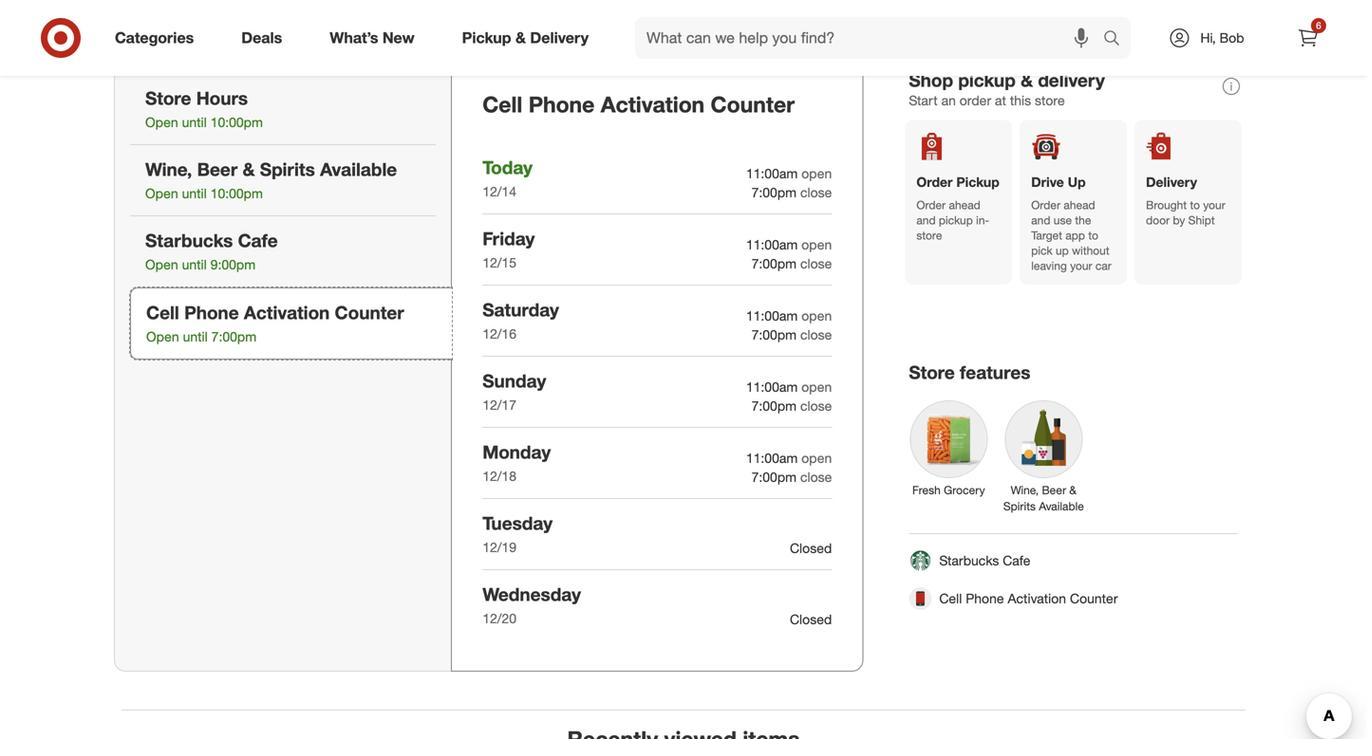 Task type: describe. For each thing, give the bounding box(es) containing it.
up
[[1056, 244, 1069, 258]]

fresh grocery
[[912, 483, 985, 497]]

hours
[[196, 87, 248, 109]]

open for friday
[[801, 236, 832, 253]]

ahead for pickup
[[949, 198, 980, 212]]

leaving
[[1031, 259, 1067, 273]]

cell inside cell phone activation counter open until 7:00pm
[[146, 302, 179, 324]]

features
[[960, 362, 1030, 384]]

today
[[482, 157, 533, 178]]

pickup & delivery link
[[446, 17, 612, 59]]

12/15
[[482, 254, 516, 271]]

order pickup order ahead and pickup in- store
[[916, 174, 999, 243]]

11:00am open 7:00pm close for friday
[[746, 236, 832, 272]]

hi, bob
[[1200, 29, 1244, 46]]

tuesday 12/19
[[482, 513, 553, 556]]

an
[[941, 92, 956, 109]]

store inside shop pickup & delivery start an order at this store
[[1035, 92, 1065, 109]]

cell phone activation counter open until 7:00pm
[[146, 302, 404, 345]]

open inside cell phone activation counter open until 7:00pm
[[146, 329, 179, 345]]

bob
[[1220, 29, 1244, 46]]

pickup inside shop pickup & delivery start an order at this store
[[958, 69, 1016, 91]]

open for today
[[801, 165, 832, 182]]

until inside wine, beer & spirits available open until 10:00pm
[[182, 185, 207, 202]]

11:00am for friday
[[746, 236, 798, 253]]

open inside "store hours open until 10:00pm"
[[145, 114, 178, 131]]

available for wine, beer & spirits available open until 10:00pm
[[320, 159, 397, 180]]

wine, beer & spirits available link
[[996, 392, 1091, 518]]

drive
[[1031, 174, 1064, 191]]

beer for wine, beer & spirits available
[[1042, 483, 1066, 497]]

11:00am open 7:00pm close for saturday
[[746, 307, 832, 343]]

& for wine, beer & spirits available
[[1069, 483, 1077, 497]]

start
[[909, 92, 938, 109]]

7:00pm for friday
[[751, 255, 797, 272]]

fresh grocery link
[[901, 392, 996, 502]]

until inside starbucks cafe open until 9:00pm
[[182, 257, 207, 273]]

store inside order pickup order ahead and pickup in- store
[[916, 228, 942, 243]]

closed for wednesday
[[790, 611, 832, 628]]

target
[[1031, 228, 1062, 243]]

app
[[1065, 228, 1085, 243]]

until inside "store hours open until 10:00pm"
[[182, 114, 207, 131]]

saturday
[[482, 299, 559, 321]]

7:00pm for monday
[[751, 469, 797, 485]]

12/20
[[482, 610, 516, 627]]

deals
[[241, 29, 282, 47]]

6 link
[[1287, 17, 1329, 59]]

starbucks cafe
[[939, 553, 1030, 569]]

7:00pm for sunday
[[751, 398, 797, 414]]

1 horizontal spatial counter
[[711, 91, 795, 118]]

0 horizontal spatial cell phone activation counter
[[482, 91, 795, 118]]

and for order
[[916, 213, 936, 228]]

hi,
[[1200, 29, 1216, 46]]

counter inside cell phone activation counter open until 7:00pm
[[335, 302, 404, 324]]

tuesday
[[482, 513, 553, 534]]

deals link
[[225, 17, 306, 59]]

close for sunday
[[800, 398, 832, 414]]

order for drive up
[[1031, 198, 1060, 212]]

activation inside cell phone activation counter open until 7:00pm
[[244, 302, 330, 324]]

order for order pickup
[[916, 198, 946, 212]]

this
[[1010, 92, 1031, 109]]

phone inside cell phone activation counter open until 7:00pm
[[184, 302, 239, 324]]

sunday
[[482, 370, 546, 392]]

close for friday
[[800, 255, 832, 272]]

6
[[1316, 19, 1321, 31]]

0 vertical spatial delivery
[[530, 29, 589, 47]]

fresh
[[912, 483, 941, 497]]

without
[[1072, 244, 1109, 258]]

friday 12/15
[[482, 228, 535, 271]]

store for store features
[[909, 362, 955, 384]]

available for wine, beer & spirits available
[[1039, 499, 1084, 513]]

pickup inside order pickup order ahead and pickup in- store
[[956, 174, 999, 191]]

7:00pm for today
[[751, 184, 797, 201]]

monday
[[482, 441, 551, 463]]

open for sunday
[[801, 379, 832, 395]]

11:00am open 7:00pm close for sunday
[[746, 379, 832, 414]]

11:00am open 7:00pm close for monday
[[746, 450, 832, 485]]

2 vertical spatial activation
[[1008, 591, 1066, 607]]

store for store hours open until 10:00pm
[[145, 87, 191, 109]]

close for today
[[800, 184, 832, 201]]

categories link
[[99, 17, 218, 59]]

12/19
[[482, 539, 516, 556]]

drive up order ahead and use the target app to pick up without leaving your car
[[1031, 174, 1111, 273]]

spirits for wine, beer & spirits available open until 10:00pm
[[260, 159, 315, 180]]

up
[[1068, 174, 1086, 191]]

the
[[1075, 213, 1091, 228]]

what's
[[330, 29, 378, 47]]

& for wine, beer & spirits available open until 10:00pm
[[243, 159, 255, 180]]

new
[[382, 29, 415, 47]]



Task type: locate. For each thing, give the bounding box(es) containing it.
open for monday
[[801, 450, 832, 466]]

1 horizontal spatial starbucks
[[939, 553, 999, 569]]

wine, beer & spirits available open until 10:00pm
[[145, 159, 397, 202]]

until
[[182, 114, 207, 131], [182, 185, 207, 202], [182, 257, 207, 273], [183, 329, 208, 345]]

12/18
[[482, 468, 516, 485]]

store capabilities with hours, vertical tabs tab list
[[114, 58, 452, 672]]

0 vertical spatial closed
[[790, 540, 832, 557]]

0 vertical spatial starbucks
[[145, 230, 233, 252]]

2 horizontal spatial counter
[[1070, 591, 1118, 607]]

3 open from the top
[[801, 307, 832, 324]]

until up starbucks cafe open until 9:00pm
[[182, 185, 207, 202]]

wine,
[[145, 159, 192, 180], [1011, 483, 1039, 497]]

1 horizontal spatial store
[[1035, 92, 1065, 109]]

cafe
[[238, 230, 278, 252], [1003, 553, 1030, 569]]

wine, inside wine, beer & spirits available
[[1011, 483, 1039, 497]]

0 horizontal spatial activation
[[244, 302, 330, 324]]

ahead
[[949, 198, 980, 212], [1064, 198, 1095, 212]]

1 vertical spatial closed
[[790, 611, 832, 628]]

1 horizontal spatial and
[[1031, 213, 1050, 228]]

0 horizontal spatial store
[[916, 228, 942, 243]]

shop pickup & delivery start an order at this store
[[909, 69, 1105, 109]]

1 horizontal spatial beer
[[1042, 483, 1066, 497]]

order inside drive up order ahead and use the target app to pick up without leaving your car
[[1031, 198, 1060, 212]]

shipt
[[1188, 213, 1215, 228]]

2 horizontal spatial activation
[[1008, 591, 1066, 607]]

spirits
[[260, 159, 315, 180], [1003, 499, 1036, 513]]

2 and from the left
[[1031, 213, 1050, 228]]

10:00pm inside wine, beer & spirits available open until 10:00pm
[[210, 185, 263, 202]]

0 vertical spatial beer
[[197, 159, 238, 180]]

what's new link
[[314, 17, 438, 59]]

1 vertical spatial activation
[[244, 302, 330, 324]]

7:00pm
[[751, 184, 797, 201], [751, 255, 797, 272], [751, 326, 797, 343], [211, 329, 256, 345], [751, 398, 797, 414], [751, 469, 797, 485]]

0 vertical spatial phone
[[528, 91, 595, 118]]

saturday 12/16
[[482, 299, 559, 342]]

0 horizontal spatial available
[[320, 159, 397, 180]]

spirits inside wine, beer & spirits available
[[1003, 499, 1036, 513]]

10:00pm up starbucks cafe open until 9:00pm
[[210, 185, 263, 202]]

2 vertical spatial cell
[[939, 591, 962, 607]]

5 close from the top
[[800, 469, 832, 485]]

open inside wine, beer & spirits available open until 10:00pm
[[145, 185, 178, 202]]

1 close from the top
[[800, 184, 832, 201]]

0 vertical spatial to
[[1190, 198, 1200, 212]]

0 vertical spatial your
[[1203, 198, 1225, 212]]

pickup right new
[[462, 29, 511, 47]]

your up shipt
[[1203, 198, 1225, 212]]

pickup inside order pickup order ahead and pickup in- store
[[939, 213, 973, 228]]

monday 12/18
[[482, 441, 551, 485]]

1 vertical spatial store
[[916, 228, 942, 243]]

1 vertical spatial store
[[909, 362, 955, 384]]

1 horizontal spatial delivery
[[1146, 174, 1197, 191]]

1 vertical spatial wine,
[[1011, 483, 1039, 497]]

cafe for starbucks cafe
[[1003, 553, 1030, 569]]

wine, beer & spirits available
[[1003, 483, 1084, 513]]

cell
[[482, 91, 522, 118], [146, 302, 179, 324], [939, 591, 962, 607]]

to inside drive up order ahead and use the target app to pick up without leaving your car
[[1088, 228, 1098, 243]]

3 11:00am open 7:00pm close from the top
[[746, 307, 832, 343]]

11:00am for today
[[746, 165, 798, 182]]

and for drive
[[1031, 213, 1050, 228]]

friday
[[482, 228, 535, 250]]

9:00pm
[[210, 257, 256, 273]]

12/14
[[482, 183, 516, 200]]

wednesday
[[482, 584, 581, 606]]

1 horizontal spatial cell phone activation counter
[[939, 591, 1118, 607]]

10:00pm down the 'hours'
[[210, 114, 263, 131]]

store left the 'hours'
[[145, 87, 191, 109]]

1 vertical spatial pickup
[[956, 174, 999, 191]]

and up target
[[1031, 213, 1050, 228]]

0 horizontal spatial to
[[1088, 228, 1098, 243]]

your down without
[[1070, 259, 1092, 273]]

2 11:00am from the top
[[746, 236, 798, 253]]

1 horizontal spatial available
[[1039, 499, 1084, 513]]

0 horizontal spatial starbucks
[[145, 230, 233, 252]]

until inside cell phone activation counter open until 7:00pm
[[183, 329, 208, 345]]

0 horizontal spatial your
[[1070, 259, 1092, 273]]

ahead for up
[[1064, 198, 1095, 212]]

use
[[1054, 213, 1072, 228]]

open for saturday
[[801, 307, 832, 324]]

11:00am open 7:00pm close for today
[[746, 165, 832, 201]]

2 11:00am open 7:00pm close from the top
[[746, 236, 832, 272]]

5 open from the top
[[801, 450, 832, 466]]

pickup left in-
[[939, 213, 973, 228]]

delivery
[[1038, 69, 1105, 91]]

starbucks down grocery
[[939, 553, 999, 569]]

2 horizontal spatial cell
[[939, 591, 962, 607]]

cafe up 9:00pm
[[238, 230, 278, 252]]

phone down 9:00pm
[[184, 302, 239, 324]]

store left features
[[909, 362, 955, 384]]

store
[[145, 87, 191, 109], [909, 362, 955, 384]]

close for saturday
[[800, 326, 832, 343]]

4 open from the top
[[801, 379, 832, 395]]

1 horizontal spatial cafe
[[1003, 553, 1030, 569]]

0 vertical spatial activation
[[601, 91, 705, 118]]

2 open from the top
[[801, 236, 832, 253]]

cell phone activation counter
[[482, 91, 795, 118], [939, 591, 1118, 607]]

your inside drive up order ahead and use the target app to pick up without leaving your car
[[1070, 259, 1092, 273]]

0 horizontal spatial counter
[[335, 302, 404, 324]]

0 horizontal spatial and
[[916, 213, 936, 228]]

1 and from the left
[[916, 213, 936, 228]]

cell down starbucks cafe
[[939, 591, 962, 607]]

sunday 12/17
[[482, 370, 546, 413]]

cell up today
[[482, 91, 522, 118]]

and inside order pickup order ahead and pickup in- store
[[916, 213, 936, 228]]

to
[[1190, 198, 1200, 212], [1088, 228, 1098, 243]]

wine, inside wine, beer & spirits available open until 10:00pm
[[145, 159, 192, 180]]

beer down "store hours open until 10:00pm"
[[197, 159, 238, 180]]

2 close from the top
[[800, 255, 832, 272]]

open
[[801, 165, 832, 182], [801, 236, 832, 253], [801, 307, 832, 324], [801, 379, 832, 395], [801, 450, 832, 466]]

available inside wine, beer & spirits available open until 10:00pm
[[320, 159, 397, 180]]

1 10:00pm from the top
[[210, 114, 263, 131]]

to up shipt
[[1190, 198, 1200, 212]]

delivery
[[530, 29, 589, 47], [1146, 174, 1197, 191]]

order
[[960, 92, 991, 109]]

1 horizontal spatial spirits
[[1003, 499, 1036, 513]]

cafe down wine, beer & spirits available
[[1003, 553, 1030, 569]]

categories
[[115, 29, 194, 47]]

1 horizontal spatial pickup
[[956, 174, 999, 191]]

2 vertical spatial counter
[[1070, 591, 1118, 607]]

& inside wine, beer & spirits available
[[1069, 483, 1077, 497]]

3 11:00am from the top
[[746, 307, 798, 324]]

11:00am for sunday
[[746, 379, 798, 395]]

starbucks cafe open until 9:00pm
[[145, 230, 278, 273]]

11:00am for saturday
[[746, 307, 798, 324]]

and inside drive up order ahead and use the target app to pick up without leaving your car
[[1031, 213, 1050, 228]]

grocery
[[944, 483, 985, 497]]

0 vertical spatial cell
[[482, 91, 522, 118]]

today 12/14
[[482, 157, 533, 200]]

1 vertical spatial beer
[[1042, 483, 1066, 497]]

0 vertical spatial pickup
[[958, 69, 1016, 91]]

10:00pm
[[210, 114, 263, 131], [210, 185, 263, 202]]

0 horizontal spatial pickup
[[462, 29, 511, 47]]

0 vertical spatial store
[[1035, 92, 1065, 109]]

at
[[995, 92, 1006, 109]]

pickup up in-
[[956, 174, 999, 191]]

pick
[[1031, 244, 1052, 258]]

ahead up in-
[[949, 198, 980, 212]]

4 close from the top
[[800, 398, 832, 414]]

ahead up the
[[1064, 198, 1095, 212]]

cafe inside starbucks cafe open until 9:00pm
[[238, 230, 278, 252]]

delivery brought to your door by shipt
[[1146, 174, 1225, 228]]

1 horizontal spatial wine,
[[1011, 483, 1039, 497]]

2 ahead from the left
[[1064, 198, 1095, 212]]

1 horizontal spatial store
[[909, 362, 955, 384]]

cafe for starbucks cafe open until 9:00pm
[[238, 230, 278, 252]]

1 vertical spatial cell
[[146, 302, 179, 324]]

door
[[1146, 213, 1170, 228]]

1 vertical spatial cafe
[[1003, 553, 1030, 569]]

3 close from the top
[[800, 326, 832, 343]]

starbucks up 9:00pm
[[145, 230, 233, 252]]

available inside wine, beer & spirits available
[[1039, 499, 1084, 513]]

11:00am for monday
[[746, 450, 798, 466]]

0 horizontal spatial phone
[[184, 302, 239, 324]]

0 horizontal spatial store
[[145, 87, 191, 109]]

starbucks for starbucks cafe open until 9:00pm
[[145, 230, 233, 252]]

until down the 'hours'
[[182, 114, 207, 131]]

2 10:00pm from the top
[[210, 185, 263, 202]]

0 vertical spatial pickup
[[462, 29, 511, 47]]

your inside the "delivery brought to your door by shipt"
[[1203, 198, 1225, 212]]

wine, right grocery
[[1011, 483, 1039, 497]]

0 vertical spatial cell phone activation counter
[[482, 91, 795, 118]]

until down starbucks cafe open until 9:00pm
[[183, 329, 208, 345]]

1 11:00am from the top
[[746, 165, 798, 182]]

beer inside wine, beer & spirits available open until 10:00pm
[[197, 159, 238, 180]]

1 vertical spatial available
[[1039, 499, 1084, 513]]

4 11:00am from the top
[[746, 379, 798, 395]]

0 horizontal spatial cell
[[146, 302, 179, 324]]

beer right grocery
[[1042, 483, 1066, 497]]

your
[[1203, 198, 1225, 212], [1070, 259, 1092, 273]]

spirits for wine, beer & spirits available
[[1003, 499, 1036, 513]]

1 vertical spatial delivery
[[1146, 174, 1197, 191]]

1 horizontal spatial your
[[1203, 198, 1225, 212]]

1 vertical spatial 10:00pm
[[210, 185, 263, 202]]

2 horizontal spatial phone
[[966, 591, 1004, 607]]

0 horizontal spatial spirits
[[260, 159, 315, 180]]

in-
[[976, 213, 989, 228]]

What can we help you find? suggestions appear below search field
[[635, 17, 1108, 59]]

0 vertical spatial cafe
[[238, 230, 278, 252]]

counter
[[711, 91, 795, 118], [335, 302, 404, 324], [1070, 591, 1118, 607]]

wine, for wine, beer & spirits available open until 10:00pm
[[145, 159, 192, 180]]

2 vertical spatial phone
[[966, 591, 1004, 607]]

closed
[[790, 540, 832, 557], [790, 611, 832, 628]]

0 horizontal spatial cafe
[[238, 230, 278, 252]]

store inside "store hours open until 10:00pm"
[[145, 87, 191, 109]]

1 horizontal spatial ahead
[[1064, 198, 1095, 212]]

7:00pm for saturday
[[751, 326, 797, 343]]

& inside shop pickup & delivery start an order at this store
[[1021, 69, 1033, 91]]

& inside wine, beer & spirits available open until 10:00pm
[[243, 159, 255, 180]]

1 vertical spatial cell phone activation counter
[[939, 591, 1118, 607]]

1 11:00am open 7:00pm close from the top
[[746, 165, 832, 201]]

0 horizontal spatial beer
[[197, 159, 238, 180]]

5 11:00am from the top
[[746, 450, 798, 466]]

10:00pm inside "store hours open until 10:00pm"
[[210, 114, 263, 131]]

until left 9:00pm
[[182, 257, 207, 273]]

brought
[[1146, 198, 1187, 212]]

store features
[[909, 362, 1030, 384]]

activation
[[601, 91, 705, 118], [244, 302, 330, 324], [1008, 591, 1066, 607]]

pickup & delivery
[[462, 29, 589, 47]]

11:00am
[[746, 165, 798, 182], [746, 236, 798, 253], [746, 307, 798, 324], [746, 379, 798, 395], [746, 450, 798, 466]]

phone down pickup & delivery link
[[528, 91, 595, 118]]

starbucks inside starbucks cafe open until 9:00pm
[[145, 230, 233, 252]]

pickup
[[462, 29, 511, 47], [956, 174, 999, 191]]

12/17
[[482, 397, 516, 413]]

1 open from the top
[[801, 165, 832, 182]]

to inside the "delivery brought to your door by shipt"
[[1190, 198, 1200, 212]]

car
[[1095, 259, 1111, 273]]

pickup
[[958, 69, 1016, 91], [939, 213, 973, 228]]

2 closed from the top
[[790, 611, 832, 628]]

& for shop pickup & delivery start an order at this store
[[1021, 69, 1033, 91]]

1 closed from the top
[[790, 540, 832, 557]]

to up without
[[1088, 228, 1098, 243]]

12/16
[[482, 326, 516, 342]]

1 ahead from the left
[[949, 198, 980, 212]]

store
[[1035, 92, 1065, 109], [916, 228, 942, 243]]

beer for wine, beer & spirits available open until 10:00pm
[[197, 159, 238, 180]]

phone
[[528, 91, 595, 118], [184, 302, 239, 324], [966, 591, 1004, 607]]

0 vertical spatial 10:00pm
[[210, 114, 263, 131]]

wine, down "store hours open until 10:00pm"
[[145, 159, 192, 180]]

1 horizontal spatial phone
[[528, 91, 595, 118]]

11:00am open 7:00pm close
[[746, 165, 832, 201], [746, 236, 832, 272], [746, 307, 832, 343], [746, 379, 832, 414], [746, 450, 832, 485]]

beer inside wine, beer & spirits available
[[1042, 483, 1066, 497]]

1 vertical spatial counter
[[335, 302, 404, 324]]

1 horizontal spatial to
[[1190, 198, 1200, 212]]

and
[[916, 213, 936, 228], [1031, 213, 1050, 228]]

ahead inside drive up order ahead and use the target app to pick up without leaving your car
[[1064, 198, 1095, 212]]

wine, for wine, beer & spirits available
[[1011, 483, 1039, 497]]

0 horizontal spatial ahead
[[949, 198, 980, 212]]

store hours open until 10:00pm
[[145, 87, 263, 131]]

1 vertical spatial spirits
[[1003, 499, 1036, 513]]

order
[[916, 174, 953, 191], [916, 198, 946, 212], [1031, 198, 1060, 212]]

1 vertical spatial pickup
[[939, 213, 973, 228]]

1 horizontal spatial activation
[[601, 91, 705, 118]]

what's new
[[330, 29, 415, 47]]

open
[[145, 114, 178, 131], [145, 185, 178, 202], [145, 257, 178, 273], [146, 329, 179, 345]]

shop
[[909, 69, 953, 91]]

5 11:00am open 7:00pm close from the top
[[746, 450, 832, 485]]

1 vertical spatial starbucks
[[939, 553, 999, 569]]

1 vertical spatial phone
[[184, 302, 239, 324]]

0 vertical spatial wine,
[[145, 159, 192, 180]]

0 vertical spatial store
[[145, 87, 191, 109]]

delivery inside the "delivery brought to your door by shipt"
[[1146, 174, 1197, 191]]

by
[[1173, 213, 1185, 228]]

1 vertical spatial your
[[1070, 259, 1092, 273]]

spirits inside wine, beer & spirits available open until 10:00pm
[[260, 159, 315, 180]]

0 horizontal spatial delivery
[[530, 29, 589, 47]]

open inside starbucks cafe open until 9:00pm
[[145, 257, 178, 273]]

close for monday
[[800, 469, 832, 485]]

1 vertical spatial to
[[1088, 228, 1098, 243]]

4 11:00am open 7:00pm close from the top
[[746, 379, 832, 414]]

wednesday 12/20
[[482, 584, 581, 627]]

7:00pm inside cell phone activation counter open until 7:00pm
[[211, 329, 256, 345]]

0 horizontal spatial wine,
[[145, 159, 192, 180]]

0 vertical spatial counter
[[711, 91, 795, 118]]

0 vertical spatial spirits
[[260, 159, 315, 180]]

phone down starbucks cafe
[[966, 591, 1004, 607]]

search
[[1095, 30, 1140, 49]]

close
[[800, 184, 832, 201], [800, 255, 832, 272], [800, 326, 832, 343], [800, 398, 832, 414], [800, 469, 832, 485]]

starbucks for starbucks cafe
[[939, 553, 999, 569]]

ahead inside order pickup order ahead and pickup in- store
[[949, 198, 980, 212]]

pickup up order
[[958, 69, 1016, 91]]

and left in-
[[916, 213, 936, 228]]

starbucks
[[145, 230, 233, 252], [939, 553, 999, 569]]

cell down starbucks cafe open until 9:00pm
[[146, 302, 179, 324]]

0 vertical spatial available
[[320, 159, 397, 180]]

closed for tuesday
[[790, 540, 832, 557]]

1 horizontal spatial cell
[[482, 91, 522, 118]]

search button
[[1095, 17, 1140, 63]]



Task type: vqa. For each thing, say whether or not it's contained in the screenshot.


